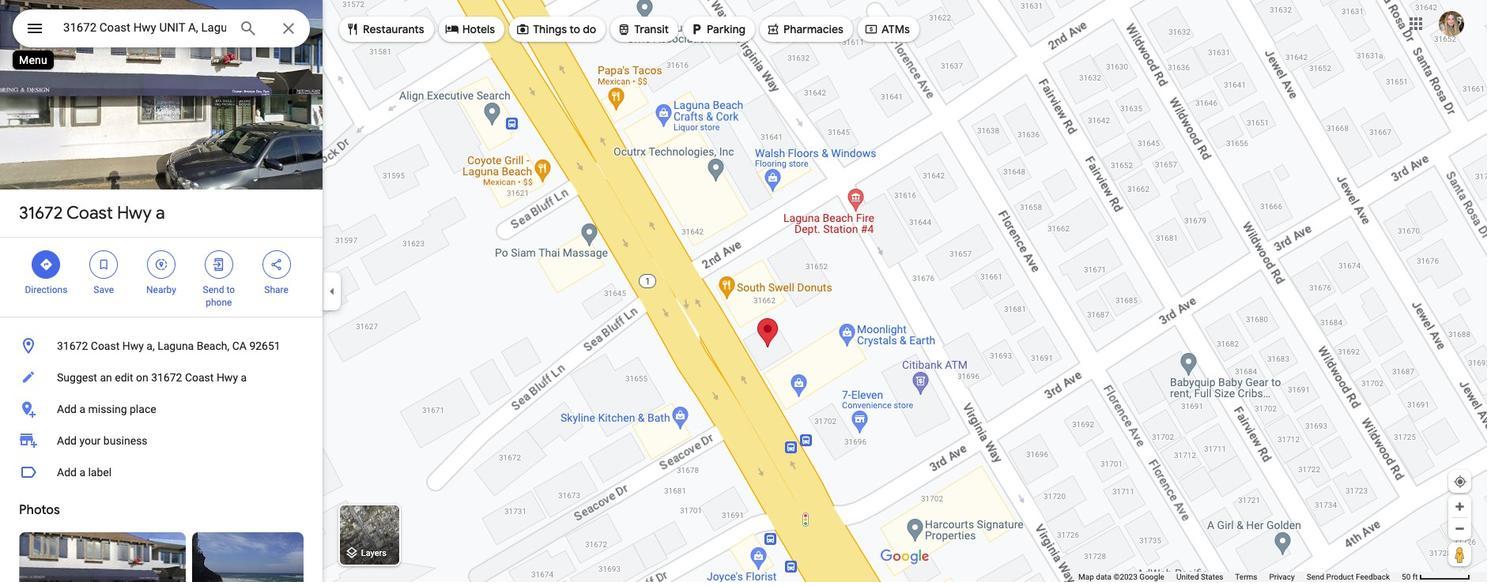 Task type: describe. For each thing, give the bounding box(es) containing it.
terms button
[[1235, 572, 1257, 583]]

 transit
[[617, 21, 669, 38]]

add for add a label
[[57, 466, 77, 479]]

map
[[1078, 573, 1094, 582]]

 parking
[[689, 21, 746, 38]]

missing
[[88, 403, 127, 416]]

united states button
[[1176, 572, 1223, 583]]

states
[[1201, 573, 1223, 582]]

a left label
[[79, 466, 85, 479]]

beach,
[[197, 340, 229, 353]]

terms
[[1235, 573, 1257, 582]]

place
[[130, 403, 156, 416]]

31672 for 31672 coast hwy a
[[19, 202, 63, 225]]

31672 Coast Hwy UNIT A, Laguna Beach, CA 92651 field
[[13, 9, 310, 47]]


[[212, 256, 226, 274]]

©2023
[[1114, 573, 1138, 582]]

 button
[[13, 9, 57, 51]]

2 vertical spatial hwy
[[217, 372, 238, 384]]

show street view coverage image
[[1448, 543, 1471, 567]]

50 ft button
[[1402, 573, 1471, 582]]

a,
[[147, 340, 155, 353]]

photos
[[19, 503, 60, 519]]

save
[[94, 285, 114, 296]]

coast for a,
[[91, 340, 120, 353]]

31672 coast hwy a main content
[[0, 0, 323, 583]]


[[516, 21, 530, 38]]

 search field
[[13, 9, 310, 51]]

send to phone
[[203, 285, 235, 308]]

31672 for 31672 coast hwy a, laguna beach, ca 92651
[[57, 340, 88, 353]]

31672 coast hwy a, laguna beach, ca 92651
[[57, 340, 280, 353]]

united
[[1176, 573, 1199, 582]]

pharmacies
[[783, 22, 844, 36]]

 atms
[[864, 21, 910, 38]]

on
[[136, 372, 148, 384]]

suggest an edit on 31672 coast hwy a button
[[0, 362, 323, 394]]

31672 coast hwy a
[[19, 202, 165, 225]]

feedback
[[1356, 573, 1390, 582]]

none field inside 31672 coast hwy unit a, laguna beach, ca 92651 field
[[63, 18, 226, 37]]

add for add your business
[[57, 435, 77, 447]]

map data ©2023 google
[[1078, 573, 1164, 582]]

street view image
[[19, 533, 186, 583]]


[[39, 256, 53, 274]]

a down ca
[[241, 372, 247, 384]]

send product feedback
[[1307, 573, 1390, 582]]

coast for a
[[66, 202, 113, 225]]

product
[[1326, 573, 1354, 582]]

business
[[103, 435, 148, 447]]

google
[[1140, 573, 1164, 582]]


[[864, 21, 878, 38]]

 things to do
[[516, 21, 596, 38]]


[[269, 256, 283, 274]]

an
[[100, 372, 112, 384]]

google maps element
[[0, 0, 1487, 583]]



Task type: vqa. For each thing, say whether or not it's contained in the screenshot.


Task type: locate. For each thing, give the bounding box(es) containing it.
add a missing place button
[[0, 394, 323, 425]]

nearby
[[146, 285, 176, 296]]

send up phone
[[203, 285, 224, 296]]

31672 coast hwy a, laguna beach, ca 92651 button
[[0, 330, 323, 362]]

restaurants
[[363, 22, 424, 36]]

parking
[[707, 22, 746, 36]]

ca
[[232, 340, 247, 353]]

send for send product feedback
[[1307, 573, 1324, 582]]

add your business link
[[0, 425, 323, 457]]

coast down beach,
[[185, 372, 214, 384]]

layers
[[361, 549, 387, 559]]

send left product
[[1307, 573, 1324, 582]]


[[445, 21, 459, 38]]

to
[[569, 22, 580, 36], [226, 285, 235, 296]]

send for send to phone
[[203, 285, 224, 296]]

your
[[79, 435, 101, 447]]

zoom out image
[[1454, 523, 1466, 535]]

add left your
[[57, 435, 77, 447]]

phone
[[206, 297, 232, 308]]

atms
[[881, 22, 910, 36]]

footer
[[1078, 572, 1402, 583]]

collapse side panel image
[[323, 283, 341, 300]]

1 vertical spatial hwy
[[122, 340, 144, 353]]

to left do
[[569, 22, 580, 36]]

3 add from the top
[[57, 466, 77, 479]]

share
[[264, 285, 288, 296]]


[[345, 21, 360, 38]]

92651
[[249, 340, 280, 353]]


[[766, 21, 780, 38]]

united states
[[1176, 573, 1223, 582]]

a left missing
[[79, 403, 85, 416]]

hotels
[[462, 22, 495, 36]]

1 vertical spatial add
[[57, 435, 77, 447]]

google account: michelle dermenjian  
(michelle.dermenjian@adept.ai) image
[[1439, 11, 1464, 36]]

0 horizontal spatial send
[[203, 285, 224, 296]]

directions
[[25, 285, 67, 296]]

0 vertical spatial to
[[569, 22, 580, 36]]

1 add from the top
[[57, 403, 77, 416]]

0 vertical spatial hwy
[[117, 202, 152, 225]]

0 vertical spatial 31672
[[19, 202, 63, 225]]

footer containing map data ©2023 google
[[1078, 572, 1402, 583]]

zoom in image
[[1454, 501, 1466, 513]]

send inside "send to phone"
[[203, 285, 224, 296]]

laguna
[[157, 340, 194, 353]]

add
[[57, 403, 77, 416], [57, 435, 77, 447], [57, 466, 77, 479]]

31672 up 
[[19, 202, 63, 225]]

label
[[88, 466, 112, 479]]

edit
[[115, 372, 133, 384]]

a
[[156, 202, 165, 225], [241, 372, 247, 384], [79, 403, 85, 416], [79, 466, 85, 479]]

hwy up actions for 31672 coast hwy a region
[[117, 202, 152, 225]]

hwy left a,
[[122, 340, 144, 353]]

add down suggest on the bottom left of page
[[57, 403, 77, 416]]

50 ft
[[1402, 573, 1418, 582]]

coast up 
[[66, 202, 113, 225]]

hwy down ca
[[217, 372, 238, 384]]


[[97, 256, 111, 274]]

coast up the an on the left
[[91, 340, 120, 353]]


[[689, 21, 704, 38]]

0 vertical spatial coast
[[66, 202, 113, 225]]

coast inside suggest an edit on 31672 coast hwy a button
[[185, 372, 214, 384]]

things
[[533, 22, 567, 36]]

31672
[[19, 202, 63, 225], [57, 340, 88, 353], [151, 372, 182, 384]]

2 vertical spatial coast
[[185, 372, 214, 384]]

1 vertical spatial coast
[[91, 340, 120, 353]]

add a label
[[57, 466, 112, 479]]

1 vertical spatial send
[[1307, 573, 1324, 582]]

privacy
[[1269, 573, 1295, 582]]

to up phone
[[226, 285, 235, 296]]

 restaurants
[[345, 21, 424, 38]]

2 vertical spatial add
[[57, 466, 77, 479]]

footer inside google maps element
[[1078, 572, 1402, 583]]

add a missing place
[[57, 403, 156, 416]]

0 vertical spatial send
[[203, 285, 224, 296]]

add for add a missing place
[[57, 403, 77, 416]]


[[617, 21, 631, 38]]

1 horizontal spatial send
[[1307, 573, 1324, 582]]

transit
[[634, 22, 669, 36]]

 hotels
[[445, 21, 495, 38]]

suggest
[[57, 372, 97, 384]]

privacy button
[[1269, 572, 1295, 583]]

0 vertical spatial add
[[57, 403, 77, 416]]

actions for 31672 coast hwy a region
[[0, 238, 323, 317]]

send product feedback button
[[1307, 572, 1390, 583]]

coast inside 31672 coast hwy a, laguna beach, ca 92651 button
[[91, 340, 120, 353]]

data
[[1096, 573, 1112, 582]]

31672 up suggest on the bottom left of page
[[57, 340, 88, 353]]

do
[[583, 22, 596, 36]]

1 vertical spatial to
[[226, 285, 235, 296]]


[[154, 256, 168, 274]]

add a label button
[[0, 457, 323, 489]]

None field
[[63, 18, 226, 37]]

send
[[203, 285, 224, 296], [1307, 573, 1324, 582]]

show your location image
[[1453, 475, 1467, 489]]

0 horizontal spatial to
[[226, 285, 235, 296]]

ft
[[1413, 573, 1418, 582]]

1 horizontal spatial to
[[569, 22, 580, 36]]

1 vertical spatial 31672
[[57, 340, 88, 353]]

hwy for a,
[[122, 340, 144, 353]]

50
[[1402, 573, 1411, 582]]

coast
[[66, 202, 113, 225], [91, 340, 120, 353], [185, 372, 214, 384]]

add your business
[[57, 435, 148, 447]]

hwy
[[117, 202, 152, 225], [122, 340, 144, 353], [217, 372, 238, 384]]


[[25, 17, 44, 40]]

add left label
[[57, 466, 77, 479]]

2 add from the top
[[57, 435, 77, 447]]

to inside "send to phone"
[[226, 285, 235, 296]]

send inside button
[[1307, 573, 1324, 582]]

2 vertical spatial 31672
[[151, 372, 182, 384]]

 pharmacies
[[766, 21, 844, 38]]

a up 
[[156, 202, 165, 225]]

hwy for a
[[117, 202, 152, 225]]

suggest an edit on 31672 coast hwy a
[[57, 372, 247, 384]]

31672 right "on"
[[151, 372, 182, 384]]

to inside  things to do
[[569, 22, 580, 36]]



